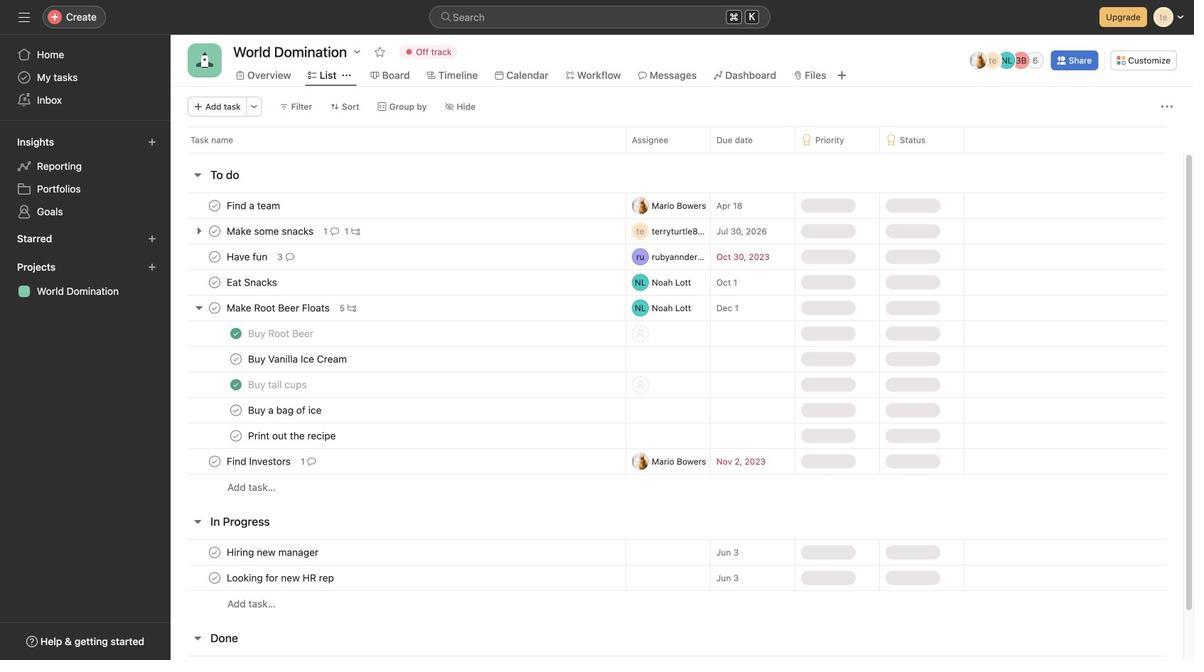 Task type: vqa. For each thing, say whether or not it's contained in the screenshot.
Mark complete icon inside the Find a team cell
yes



Task type: locate. For each thing, give the bounding box(es) containing it.
find a team cell
[[171, 193, 626, 219]]

task name text field for completed icon
[[245, 378, 311, 392]]

task name text field for mark complete icon in the buy a bag of ice cell
[[245, 404, 326, 418]]

0 vertical spatial 1 comment image
[[330, 227, 339, 236]]

1 horizontal spatial mark complete image
[[228, 428, 245, 445]]

0 vertical spatial task name text field
[[224, 224, 318, 239]]

1 vertical spatial completed checkbox
[[228, 377, 245, 394]]

mark complete checkbox inside eat snacks cell
[[206, 274, 223, 291]]

mark complete image
[[206, 223, 223, 240], [228, 428, 245, 445]]

task name text field for mark complete icon within the the have fun cell
[[224, 250, 272, 264]]

add tab image
[[837, 70, 848, 81]]

task name text field inside print out the recipe cell
[[245, 429, 340, 443]]

task name text field for expand subtask list for the task make some snacks image
[[224, 224, 318, 239]]

mark complete image inside looking for new hr rep cell
[[206, 570, 223, 587]]

mark complete image inside eat snacks cell
[[206, 274, 223, 291]]

find investors cell
[[171, 449, 626, 475]]

mark complete image for find a team cell
[[206, 197, 223, 214]]

mark complete image for mark complete checkbox in print out the recipe cell
[[228, 428, 245, 445]]

collapse task list for this group image
[[192, 169, 203, 181], [192, 516, 203, 528]]

task name text field for collapse subtask list for the task make root beer floats "icon"
[[224, 301, 334, 315]]

tab actions image
[[342, 71, 351, 80]]

mark complete image down completed icon
[[228, 428, 245, 445]]

mark complete checkbox inside 'hiring new manager' cell
[[206, 544, 223, 561]]

have fun cell
[[171, 244, 626, 270]]

mark complete image for 'hiring new manager' cell
[[206, 544, 223, 561]]

task name text field inside the have fun cell
[[224, 250, 272, 264]]

2 vertical spatial task name text field
[[245, 327, 318, 341]]

task name text field up completed image
[[224, 301, 334, 315]]

1 comment image
[[330, 227, 339, 236], [308, 458, 316, 466]]

mark complete checkbox inside the have fun cell
[[206, 249, 223, 266]]

mark complete image inside 'hiring new manager' cell
[[206, 544, 223, 561]]

expand subtask list for the task make some snacks image
[[193, 225, 205, 237]]

1 vertical spatial 1 comment image
[[308, 458, 316, 466]]

mark complete image inside the have fun cell
[[206, 249, 223, 266]]

mark complete checkbox inside print out the recipe cell
[[228, 428, 245, 445]]

Mark complete checkbox
[[206, 223, 223, 240], [206, 274, 223, 291], [206, 300, 223, 317], [228, 428, 245, 445], [206, 544, 223, 561], [206, 570, 223, 587]]

completed checkbox inside buy root beer cell
[[228, 325, 245, 342]]

collapse task list for this group image
[[192, 633, 203, 644]]

mark complete checkbox for task name text field in the 'hiring new manager' cell
[[206, 544, 223, 561]]

buy root beer cell
[[171, 321, 626, 347]]

mark complete image right expand subtask list for the task make some snacks image
[[206, 223, 223, 240]]

more actions image
[[1162, 101, 1173, 112]]

1 vertical spatial task name text field
[[224, 301, 334, 315]]

task name text field inside find a team cell
[[224, 199, 285, 213]]

0 horizontal spatial mark complete image
[[206, 223, 223, 240]]

mark complete checkbox inside looking for new hr rep cell
[[206, 570, 223, 587]]

0 vertical spatial mark complete image
[[206, 223, 223, 240]]

hiring new manager cell
[[171, 540, 626, 566]]

collapse task list for this group image for mark complete icon inside the 'hiring new manager' cell
[[192, 516, 203, 528]]

completed checkbox inside buy tall cups cell
[[228, 377, 245, 394]]

projects element
[[0, 255, 171, 306]]

Mark complete checkbox
[[206, 197, 223, 214], [206, 249, 223, 266], [228, 351, 245, 368], [228, 402, 245, 419], [206, 453, 223, 470]]

mark complete checkbox inside find investors cell
[[206, 453, 223, 470]]

task name text field inside buy a bag of ice cell
[[245, 404, 326, 418]]

2 collapse task list for this group image from the top
[[192, 516, 203, 528]]

task name text field inside buy tall cups cell
[[245, 378, 311, 392]]

new insights image
[[148, 138, 156, 146]]

1 collapse task list for this group image from the top
[[192, 169, 203, 181]]

1 vertical spatial mark complete image
[[228, 428, 245, 445]]

mark complete image inside buy a bag of ice cell
[[228, 402, 245, 419]]

task name text field for mark complete icon inside looking for new hr rep cell
[[224, 571, 338, 586]]

0 vertical spatial collapse task list for this group image
[[192, 169, 203, 181]]

add to starred image
[[374, 46, 386, 58]]

task name text field inside buy vanilla ice cream 'cell'
[[245, 352, 351, 367]]

task name text field for mark complete icon in the find investors cell
[[224, 455, 295, 469]]

mark complete checkbox for task name text field inside the the have fun cell
[[206, 249, 223, 266]]

row
[[171, 127, 1195, 153], [188, 152, 1167, 154], [171, 193, 1184, 219], [171, 218, 1184, 245], [171, 244, 1184, 270], [171, 270, 1184, 296], [171, 295, 1184, 321], [171, 321, 1184, 347], [171, 346, 1184, 373], [171, 372, 1184, 398], [171, 398, 1184, 424], [171, 423, 1184, 449], [171, 449, 1184, 475], [171, 474, 1184, 501], [171, 540, 1184, 566], [171, 565, 1184, 592], [171, 591, 1184, 617], [171, 656, 1184, 661]]

task name text field inside eat snacks cell
[[224, 276, 282, 290]]

2 completed checkbox from the top
[[228, 377, 245, 394]]

completed checkbox up completed icon
[[228, 325, 245, 342]]

0 vertical spatial completed checkbox
[[228, 325, 245, 342]]

mark complete image inside find a team cell
[[206, 197, 223, 214]]

mark complete checkbox inside buy vanilla ice cream 'cell'
[[228, 351, 245, 368]]

completed image
[[228, 325, 245, 342]]

mark complete checkbox for task name text field within print out the recipe cell
[[228, 428, 245, 445]]

mark complete checkbox inside find a team cell
[[206, 197, 223, 214]]

task name text field inside make some snacks cell
[[224, 224, 318, 239]]

1 completed checkbox from the top
[[228, 325, 245, 342]]

completed checkbox down completed image
[[228, 377, 245, 394]]

mark complete image inside buy vanilla ice cream 'cell'
[[228, 351, 245, 368]]

None field
[[430, 6, 771, 28]]

task name text field inside 'hiring new manager' cell
[[224, 546, 323, 560]]

mark complete image inside find investors cell
[[206, 453, 223, 470]]

task name text field inside looking for new hr rep cell
[[224, 571, 338, 586]]

completed checkbox for buy tall cups cell on the bottom of page
[[228, 377, 245, 394]]

mark complete image inside print out the recipe cell
[[228, 428, 245, 445]]

Completed checkbox
[[228, 325, 245, 342], [228, 377, 245, 394]]

1 vertical spatial collapse task list for this group image
[[192, 516, 203, 528]]

task name text field for mark complete icon inside the find a team cell
[[224, 199, 285, 213]]

task name text field right completed image
[[245, 327, 318, 341]]

Task name text field
[[224, 199, 285, 213], [224, 250, 272, 264], [224, 276, 282, 290], [245, 352, 351, 367], [245, 378, 311, 392], [245, 404, 326, 418], [245, 429, 340, 443], [224, 455, 295, 469], [224, 546, 323, 560], [224, 571, 338, 586]]

task name text field inside make root beer floats cell
[[224, 301, 334, 315]]

mark complete checkbox inside buy a bag of ice cell
[[228, 402, 245, 419]]

more actions image
[[250, 102, 259, 111]]

insights element
[[0, 129, 171, 226]]

3 comments image
[[286, 253, 294, 261]]

task name text field inside find investors cell
[[224, 455, 295, 469]]

task name text field up 3 comments image
[[224, 224, 318, 239]]

completed checkbox for buy root beer cell
[[228, 325, 245, 342]]

mark complete image
[[206, 197, 223, 214], [206, 249, 223, 266], [206, 274, 223, 291], [206, 300, 223, 317], [228, 351, 245, 368], [228, 402, 245, 419], [206, 453, 223, 470], [206, 544, 223, 561], [206, 570, 223, 587]]

0 horizontal spatial 1 comment image
[[308, 458, 316, 466]]

1 subtask image
[[352, 227, 360, 236]]

Task name text field
[[224, 224, 318, 239], [224, 301, 334, 315], [245, 327, 318, 341]]

collapse subtask list for the task make root beer floats image
[[193, 302, 205, 314]]

mark complete checkbox for task name text field in buy vanilla ice cream 'cell'
[[228, 351, 245, 368]]

mark complete image for buy a bag of ice cell on the bottom of the page
[[228, 402, 245, 419]]



Task type: describe. For each thing, give the bounding box(es) containing it.
1 horizontal spatial 1 comment image
[[330, 227, 339, 236]]

mark complete checkbox for task name text field in the eat snacks cell
[[206, 274, 223, 291]]

header in progress tree grid
[[171, 540, 1184, 617]]

mark complete checkbox for task name text field in the find a team cell
[[206, 197, 223, 214]]

5 subtasks image
[[348, 304, 356, 313]]

mark complete image for mark complete checkbox inside the make some snacks cell
[[206, 223, 223, 240]]

mark complete checkbox for task name text field in the buy a bag of ice cell
[[228, 402, 245, 419]]

buy vanilla ice cream cell
[[171, 346, 626, 373]]

mark complete image for eat snacks cell
[[206, 274, 223, 291]]

mark complete image for looking for new hr rep cell
[[206, 570, 223, 587]]

make some snacks cell
[[171, 218, 626, 245]]

task name text field for mark complete icon inside the buy vanilla ice cream 'cell'
[[245, 352, 351, 367]]

Search tasks, projects, and more text field
[[430, 6, 771, 28]]

buy tall cups cell
[[171, 372, 626, 398]]

task name text field for mark complete icon inside the 'hiring new manager' cell
[[224, 546, 323, 560]]

rocket image
[[196, 52, 213, 69]]

new project or portfolio image
[[148, 263, 156, 272]]

completed image
[[228, 377, 245, 394]]

buy a bag of ice cell
[[171, 398, 626, 424]]

print out the recipe cell
[[171, 423, 626, 449]]

looking for new hr rep cell
[[171, 565, 626, 592]]

mark complete checkbox for task name text field inside the looking for new hr rep cell
[[206, 570, 223, 587]]

mark complete image for buy vanilla ice cream 'cell'
[[228, 351, 245, 368]]

mark complete checkbox inside make root beer floats cell
[[206, 300, 223, 317]]

header to do tree grid
[[171, 193, 1184, 501]]

make root beer floats cell
[[171, 295, 626, 321]]

task name text field inside buy root beer cell
[[245, 327, 318, 341]]

mark complete checkbox for task name text field in find investors cell
[[206, 453, 223, 470]]

add items to starred image
[[148, 235, 156, 243]]

mark complete image for find investors cell
[[206, 453, 223, 470]]

mark complete checkbox inside make some snacks cell
[[206, 223, 223, 240]]

mark complete image for the have fun cell on the top of the page
[[206, 249, 223, 266]]

collapse task list for this group image for mark complete icon inside the find a team cell
[[192, 169, 203, 181]]

hide sidebar image
[[18, 11, 30, 23]]

task name text field for mark complete icon in the eat snacks cell
[[224, 276, 282, 290]]

eat snacks cell
[[171, 270, 626, 296]]

global element
[[0, 35, 171, 120]]



